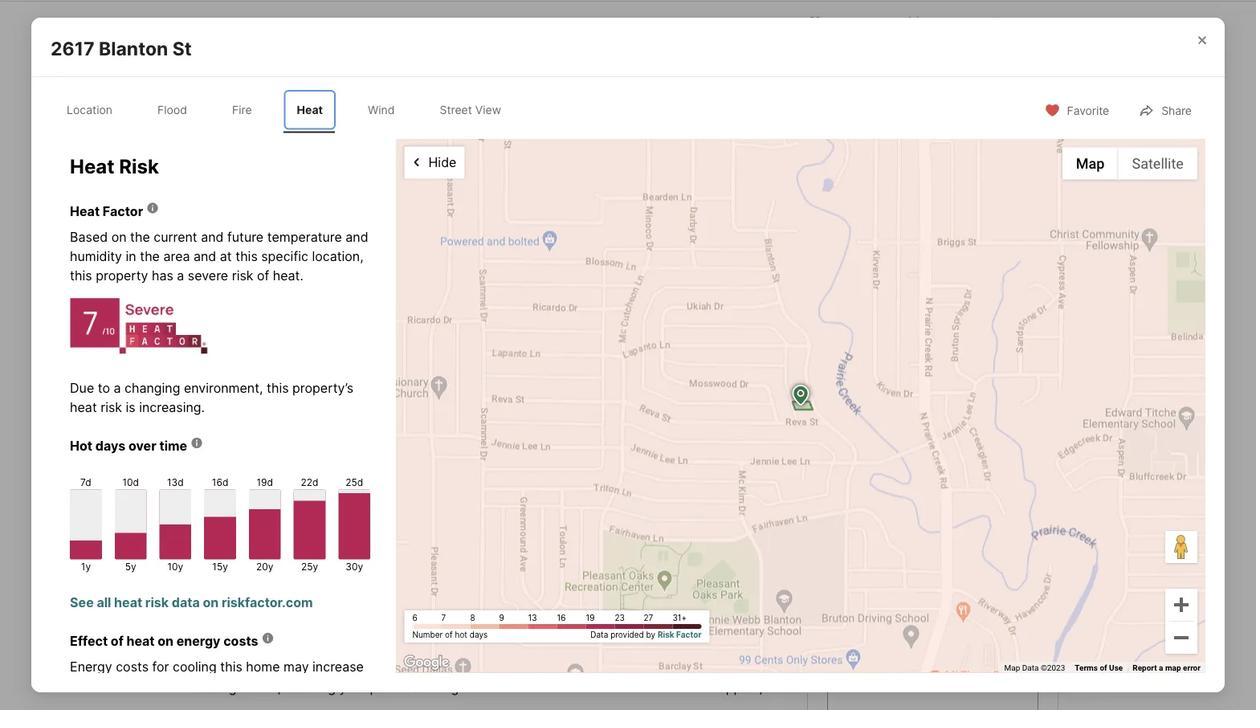 Task type: vqa. For each thing, say whether or not it's contained in the screenshot.
top Favorite
yes



Task type: locate. For each thing, give the bounding box(es) containing it.
0 vertical spatial energy
[[177, 633, 221, 649]]

street view
[[440, 103, 501, 117], [507, 366, 570, 379]]

view inside street view button
[[543, 366, 570, 379]]

0 vertical spatial favorite
[[830, 16, 872, 30]]

over inside % over the next 30 years as more energy is needed to maintain a consistent indoo
[[121, 678, 148, 694]]

0 vertical spatial tab list
[[198, 2, 726, 43]]

1 horizontal spatial living
[[666, 699, 697, 710]]

share button
[[979, 6, 1059, 39], [1126, 93, 1206, 126]]

1 vertical spatial tami
[[897, 600, 922, 614]]

risk left data
[[145, 595, 169, 610]]

tami inside tami carter typically replies in about
[[897, 600, 922, 614]]

favorite button for share
[[1031, 93, 1123, 126]]

risk up hot days over time
[[101, 399, 122, 415]]

heat up heat factor
[[70, 155, 115, 178]]

error
[[1184, 663, 1201, 673]]

2617 blanton st, dallas, tx 75227 image
[[198, 47, 801, 402], [808, 47, 1059, 221], [808, 227, 1059, 402]]

0 vertical spatial on
[[111, 229, 127, 244]]

increasing.
[[139, 399, 205, 415]]

risk factor link
[[658, 630, 702, 640]]

pending .
[[978, 504, 1034, 520]]

1 vertical spatial heat
[[70, 155, 115, 178]]

carter for tami carter typically replies in about
[[925, 600, 959, 614]]

5
[[981, 617, 989, 631]]

living
[[198, 661, 229, 676], [666, 699, 697, 710]]

and down 'the'
[[828, 504, 850, 520]]

favorite button inside '2617 blanton st' dialog
[[1031, 93, 1123, 126]]

of right 'effect'
[[111, 633, 124, 649]]

the left area
[[140, 248, 160, 264]]

home up as
[[246, 659, 280, 675]]

0 vertical spatial heat
[[70, 399, 97, 415]]

pending up 'an'
[[946, 441, 1020, 464]]

fire
[[232, 103, 252, 117]]

2 up the baths link
[[487, 489, 499, 512]]

the inside discover incredible potential and unmatched value in this 3 bed, 2 bath home boasting two living areas and a spacious two-car garage. move-in ready, this residence is equipped with strong bones, awaiting your personal design to unlock its full brilliance. beautiful curb appeal, expansive front yard, and premium features like ceramic tile floor in the large living room
[[608, 699, 628, 710]]

share inside '2617 blanton st' dialog
[[1162, 104, 1192, 118]]

heat right all
[[114, 595, 142, 610]]

hot days over time
[[70, 438, 187, 454]]

0 vertical spatial data
[[591, 630, 609, 640]]

tami carter link
[[897, 566, 971, 582]]

carter
[[930, 566, 971, 582], [925, 600, 959, 614]]

tami down the 'dallas'
[[897, 600, 922, 614]]

residence
[[586, 661, 645, 676]]

dallas
[[897, 584, 929, 597]]

personal
[[370, 680, 422, 696]]

1 vertical spatial 2
[[590, 641, 598, 657]]

1 vertical spatial to
[[470, 680, 482, 696]]

0 vertical spatial share
[[1015, 16, 1045, 30]]

this left the property's
[[267, 380, 289, 396]]

0 horizontal spatial energy
[[177, 633, 221, 649]]

favorite button
[[794, 6, 886, 39], [1031, 93, 1123, 126]]

map left ©2023
[[1005, 663, 1021, 673]]

an
[[977, 485, 991, 501]]

% over the next 30 years as more energy is needed to maintain a consistent indoo
[[70, 678, 369, 710]]

has down area
[[152, 267, 173, 283]]

1 horizontal spatial map
[[1077, 155, 1105, 172]]

1 vertical spatial over
[[121, 678, 148, 694]]

1 horizontal spatial by
[[646, 630, 656, 640]]

brilliance.
[[569, 680, 627, 696]]

0 vertical spatial has
[[152, 267, 173, 283]]

heat for heat risk
[[70, 155, 115, 178]]

1 horizontal spatial risk
[[658, 630, 675, 640]]

menu bar
[[1063, 148, 1198, 180]]

in right humidity
[[126, 248, 136, 264]]

in inside based on the current and future temperature and humidity in the area and at this specific location, this property has
[[126, 248, 136, 264]]

specific
[[261, 248, 308, 264]]

0 vertical spatial carter
[[930, 566, 971, 582]]

property details
[[401, 17, 486, 31]]

by inside energy costs for cooling this home may increase by
[[70, 678, 85, 694]]

a up more
[[296, 661, 303, 676]]

living up 30
[[198, 661, 229, 676]]

map
[[1166, 663, 1182, 673]]

costs up %
[[116, 659, 149, 675]]

heat risk
[[70, 155, 159, 178]]

1 vertical spatial street view
[[507, 366, 570, 379]]

1 horizontal spatial favorite button
[[1031, 93, 1123, 126]]

0 vertical spatial costs
[[224, 633, 258, 649]]

1 vertical spatial data
[[1023, 663, 1039, 673]]

1 vertical spatial map
[[1005, 663, 1021, 673]]

number
[[413, 630, 443, 640]]

by down 27
[[646, 630, 656, 640]]

10y
[[168, 561, 183, 572]]

over
[[129, 438, 156, 454], [121, 678, 148, 694]]

19
[[586, 613, 595, 623]]

see all heat risk data on riskfactor.com link
[[70, 587, 377, 612]]

this down seller
[[854, 504, 876, 520]]

is for % over the next 30 years as more energy is needed to maintain a consistent indoo
[[360, 678, 369, 694]]

is down "changing"
[[126, 399, 136, 415]]

1 vertical spatial pending
[[978, 504, 1027, 520]]

has right seller
[[891, 485, 912, 501]]

0 horizontal spatial favorite
[[830, 16, 872, 30]]

map button
[[1063, 148, 1119, 180]]

1 horizontal spatial costs
[[224, 633, 258, 649]]

offer,
[[995, 485, 1027, 501]]

risk down 31+
[[658, 630, 675, 640]]

tab list
[[198, 2, 726, 43], [51, 87, 530, 133]]

0 horizontal spatial property
[[96, 267, 148, 283]]

living down curb
[[666, 699, 697, 710]]

1 horizontal spatial share
[[1162, 104, 1192, 118]]

days right hot
[[95, 438, 126, 454]]

accepted
[[916, 485, 973, 501]]

2 baths
[[487, 489, 522, 530]]

0 vertical spatial by
[[646, 630, 656, 640]]

0 vertical spatial view
[[475, 103, 501, 117]]

this inside the seller has accepted an offer, and this property is now
[[854, 504, 876, 520]]

property down humidity
[[96, 267, 148, 283]]

sale & tax history
[[523, 17, 615, 31]]

terms of use link
[[1075, 663, 1123, 673]]

has
[[152, 267, 173, 283], [891, 485, 912, 501]]

costs inside energy costs for cooling this home may increase by
[[116, 659, 149, 675]]

garage.
[[416, 661, 462, 676]]

this down future
[[236, 248, 258, 264]]

0 vertical spatial street
[[440, 103, 472, 117]]

0 horizontal spatial has
[[152, 267, 173, 283]]

1 horizontal spatial risk
[[145, 595, 169, 610]]

energy down spacious
[[314, 678, 356, 694]]

photos
[[994, 366, 1032, 379]]

1 horizontal spatial property
[[880, 504, 932, 520]]

0 vertical spatial share button
[[979, 6, 1059, 39]]

tab list containing feed
[[198, 2, 726, 43]]

to right due
[[98, 380, 110, 396]]

2 vertical spatial heat
[[70, 203, 100, 219]]

2 right bed,
[[590, 641, 598, 657]]

heat
[[70, 399, 97, 415], [114, 595, 142, 610], [127, 633, 155, 649]]

0 horizontal spatial living
[[198, 661, 229, 676]]

by
[[646, 630, 656, 640], [70, 678, 85, 694]]

this down "discover"
[[220, 659, 243, 675]]

on inside based on the current and future temperature and humidity in the area and at this specific location, this property has
[[111, 229, 127, 244]]

carter inside tami carter typically replies in about
[[925, 600, 959, 614]]

and inside the seller has accepted an offer, and this property is now
[[828, 504, 850, 520]]

1 horizontal spatial 2
[[590, 641, 598, 657]]

heat for all
[[114, 595, 142, 610]]

0 horizontal spatial risk
[[101, 399, 122, 415]]

0 horizontal spatial by
[[70, 678, 85, 694]]

the up maintain on the bottom left of page
[[152, 678, 172, 694]]

1 vertical spatial energy
[[314, 678, 356, 694]]

pending link
[[978, 504, 1027, 520]]

share button right out
[[979, 6, 1059, 39]]

risk right severe
[[232, 267, 253, 283]]

1 horizontal spatial days
[[470, 630, 488, 640]]

energy up cooling
[[177, 633, 221, 649]]

over left time at left bottom
[[129, 438, 156, 454]]

overview
[[312, 17, 365, 31]]

agent
[[969, 584, 1001, 597]]

hot
[[455, 630, 468, 640]]

share button up satellite popup button
[[1126, 93, 1206, 126]]

$265,000
[[198, 489, 288, 512]]

1 vertical spatial tab list
[[51, 87, 530, 133]]

1 vertical spatial risk
[[658, 630, 675, 640]]

home inside discover incredible potential and unmatched value in this 3 bed, 2 bath home boasting two living areas and a spacious two-car garage. move-in ready, this residence is equipped with strong bones, awaiting your personal design to unlock its full brilliance. beautiful curb appeal, expansive front yard, and premium features like ceramic tile floor in the large living room
[[633, 641, 667, 657]]

costs up areas
[[224, 633, 258, 649]]

0 vertical spatial favorite button
[[794, 6, 886, 39]]

out
[[940, 16, 959, 30]]

the down the brilliance.
[[608, 699, 628, 710]]

1 vertical spatial heat
[[114, 595, 142, 610]]

data down 19
[[591, 630, 609, 640]]

0 horizontal spatial to
[[98, 380, 110, 396]]

1 vertical spatial risk
[[101, 399, 122, 415]]

this down humidity
[[70, 267, 92, 283]]

wind tab
[[355, 90, 408, 130]]

1 horizontal spatial factor
[[677, 630, 702, 640]]

is inside % over the next 30 years as more energy is needed to maintain a consistent indoo
[[360, 678, 369, 694]]

1 vertical spatial favorite
[[1067, 104, 1110, 118]]

1 horizontal spatial has
[[891, 485, 912, 501]]

heat up for
[[127, 633, 155, 649]]

tab list inside '2617 blanton st' dialog
[[51, 87, 530, 133]]

1 horizontal spatial street view
[[507, 366, 570, 379]]

property up questions?
[[880, 504, 932, 520]]

is up beautiful
[[649, 661, 659, 676]]

data left ©2023
[[1023, 663, 1039, 673]]

beds
[[418, 514, 449, 530]]

1 tami from the top
[[897, 566, 927, 582]]

a down next
[[191, 698, 198, 710]]

2 vertical spatial heat
[[127, 633, 155, 649]]

and down incredible
[[270, 661, 293, 676]]

ft
[[583, 514, 596, 530]]

1 horizontal spatial energy
[[314, 678, 356, 694]]

0 horizontal spatial risk
[[119, 155, 159, 178]]

satellite
[[1133, 155, 1184, 172]]

1 vertical spatial share button
[[1126, 93, 1206, 126]]

home down data provided by risk factor at the bottom of the page
[[633, 641, 667, 657]]

effect
[[70, 633, 108, 649]]

menu bar containing map
[[1063, 148, 1198, 180]]

is inside due to a changing environment, this property's heat risk is increasing.
[[126, 399, 136, 415]]

2 vertical spatial on
[[158, 633, 174, 649]]

next
[[175, 678, 202, 694]]

has inside based on the current and future temperature and humidity in the area and at this specific location, this property has
[[152, 267, 173, 283]]

0 horizontal spatial share button
[[979, 6, 1059, 39]]

0 vertical spatial risk
[[232, 267, 253, 283]]

0 vertical spatial tami
[[897, 566, 927, 582]]

room
[[701, 699, 732, 710]]

0 horizontal spatial costs
[[116, 659, 149, 675]]

two
[[727, 641, 749, 657]]

tab list for x-out
[[198, 2, 726, 43]]

heat tab
[[284, 90, 336, 130]]

heat inside tab
[[297, 103, 323, 117]]

1 vertical spatial costs
[[116, 659, 149, 675]]

Write a message... text field
[[841, 665, 1025, 710]]

2 horizontal spatial risk
[[232, 267, 253, 283]]

1 horizontal spatial data
[[1023, 663, 1039, 673]]

and up severe
[[194, 248, 216, 264]]

data provided by risk factor
[[591, 630, 702, 640]]

is down two-
[[360, 678, 369, 694]]

0 horizontal spatial view
[[475, 103, 501, 117]]

on
[[111, 229, 127, 244], [203, 595, 219, 610], [158, 633, 174, 649]]

all
[[97, 595, 111, 610]]

0 vertical spatial heat
[[297, 103, 323, 117]]

unmatched
[[400, 641, 468, 657]]

1 horizontal spatial favorite
[[1067, 104, 1110, 118]]

0 vertical spatial pending
[[946, 441, 1020, 464]]

on right data
[[203, 595, 219, 610]]

tami inside tami carter dallas redfin agent
[[897, 566, 927, 582]]

of left hot
[[445, 630, 453, 640]]

details
[[451, 17, 486, 31]]

0 vertical spatial 2
[[487, 489, 499, 512]]

is down accepted
[[936, 504, 946, 520]]

current
[[154, 229, 197, 244]]

expansive
[[198, 699, 259, 710]]

©2023
[[1041, 663, 1066, 673]]

heat for of
[[127, 633, 155, 649]]

map for map
[[1077, 155, 1105, 172]]

a left "changing"
[[114, 380, 121, 396]]

2 horizontal spatial to
[[470, 680, 482, 696]]

factor up based
[[103, 203, 143, 219]]

0 horizontal spatial share
[[1015, 16, 1045, 30]]

of left use on the right bottom
[[1100, 663, 1108, 673]]

2 tami from the top
[[897, 600, 922, 614]]

heat up based
[[70, 203, 100, 219]]

10d
[[122, 476, 139, 488]]

25d
[[346, 476, 363, 488]]

0 vertical spatial property
[[96, 267, 148, 283]]

heat down due
[[70, 399, 97, 415]]

map inside map popup button
[[1077, 155, 1105, 172]]

0 vertical spatial map
[[1077, 155, 1105, 172]]

severe
[[188, 267, 228, 283]]

map region
[[393, 26, 1216, 710]]

1 vertical spatial has
[[891, 485, 912, 501]]

1y
[[81, 561, 91, 572]]

the
[[130, 229, 150, 244], [140, 248, 160, 264], [152, 678, 172, 694], [608, 699, 628, 710]]

to up like
[[470, 680, 482, 696]]

0 horizontal spatial factor
[[103, 203, 143, 219]]

0 horizontal spatial on
[[111, 229, 127, 244]]

replies
[[897, 617, 932, 631]]

days up value
[[470, 630, 488, 640]]

of
[[257, 267, 269, 283], [445, 630, 453, 640], [111, 633, 124, 649], [1100, 663, 1108, 673]]

1 vertical spatial view
[[543, 366, 570, 379]]

tami up the 'dallas'
[[897, 566, 927, 582]]

carter inside tami carter dallas redfin agent
[[930, 566, 971, 582]]

in inside tami carter typically replies in about
[[935, 617, 944, 631]]

flood tab
[[145, 90, 200, 130]]

number of hot days
[[413, 630, 488, 640]]

0 horizontal spatial street
[[440, 103, 472, 117]]

now
[[949, 504, 975, 520]]

factor up boasting
[[677, 630, 702, 640]]

0 horizontal spatial street view
[[440, 103, 501, 117]]

heat down pending on the top
[[297, 103, 323, 117]]

1 horizontal spatial to
[[120, 698, 132, 710]]

tami for tami carter dallas redfin agent
[[897, 566, 927, 582]]

2 vertical spatial risk
[[145, 595, 169, 610]]

provided
[[611, 630, 644, 640]]

plans
[[421, 366, 451, 379]]

risk up heat factor
[[119, 155, 159, 178]]

0 vertical spatial street view
[[440, 103, 501, 117]]

to right needed
[[120, 698, 132, 710]]

over right %
[[121, 678, 148, 694]]

and down your
[[329, 699, 352, 710]]

0 vertical spatial risk
[[119, 155, 159, 178]]

tab list for share
[[51, 87, 530, 133]]

1 horizontal spatial view
[[543, 366, 570, 379]]

13
[[528, 613, 537, 623]]

to inside % over the next 30 years as more energy is needed to maintain a consistent indoo
[[120, 698, 132, 710]]

is for due to a changing environment, this property's heat risk is increasing.
[[126, 399, 136, 415]]

8
[[470, 613, 475, 623]]

and up at
[[201, 229, 224, 244]]

2 horizontal spatial on
[[203, 595, 219, 610]]

0 vertical spatial living
[[198, 661, 229, 676]]

approved
[[328, 516, 380, 529]]

hide
[[429, 155, 457, 170]]

on down heat factor
[[111, 229, 127, 244]]

0 vertical spatial to
[[98, 380, 110, 396]]

map left satellite popup button
[[1077, 155, 1105, 172]]

0 horizontal spatial map
[[1005, 663, 1021, 673]]

pending down offer,
[[978, 504, 1027, 520]]

by left 9.5 at the left bottom of page
[[70, 678, 85, 694]]

street inside button
[[507, 366, 541, 379]]

carter for tami carter dallas redfin agent
[[930, 566, 971, 582]]

1 vertical spatial days
[[470, 630, 488, 640]]

is inside the seller has accepted an offer, and this property is now
[[936, 504, 946, 520]]

riskfactor.com
[[222, 595, 313, 610]]

carter down 'redfin'
[[925, 600, 959, 614]]

view
[[475, 103, 501, 117], [543, 366, 570, 379]]

2 vertical spatial to
[[120, 698, 132, 710]]

get pre-approved link
[[282, 516, 380, 529]]

1 vertical spatial street
[[507, 366, 541, 379]]

tab list containing location
[[51, 87, 530, 133]]

on up for
[[158, 633, 174, 649]]

in left the about on the bottom of the page
[[935, 617, 944, 631]]

1 vertical spatial favorite button
[[1031, 93, 1123, 126]]

carter up 'redfin'
[[930, 566, 971, 582]]



Task type: describe. For each thing, give the bounding box(es) containing it.
the left current
[[130, 229, 150, 244]]

street view tab
[[427, 90, 514, 130]]

street view inside button
[[507, 366, 570, 379]]

1 vertical spatial living
[[666, 699, 697, 710]]

awaiting
[[285, 680, 336, 696]]

street view inside tab
[[440, 103, 501, 117]]

wind
[[368, 103, 395, 117]]

history
[[579, 17, 615, 31]]

favorite inside '2617 blanton st' dialog
[[1067, 104, 1110, 118]]

a inside % over the next 30 years as more energy is needed to maintain a consistent indoo
[[191, 698, 198, 710]]

x-out button
[[892, 6, 972, 39]]

your
[[340, 680, 366, 696]]

years
[[225, 678, 258, 694]]

%
[[107, 678, 118, 694]]

increase
[[313, 659, 364, 675]]

maintain
[[135, 698, 187, 710]]

34 photos
[[977, 366, 1032, 379]]

of for effect of heat on energy costs
[[111, 633, 124, 649]]

incredible
[[254, 641, 313, 657]]

street inside tab
[[440, 103, 472, 117]]

areas
[[233, 661, 266, 676]]

property inside the seller has accepted an offer, and this property is now
[[880, 504, 932, 520]]

&
[[549, 17, 556, 31]]

value
[[472, 641, 504, 657]]

pending
[[254, 64, 297, 76]]

1,738 sq ft
[[564, 489, 612, 530]]

property
[[401, 17, 448, 31]]

risk inside due to a changing environment, this property's heat risk is increasing.
[[101, 399, 122, 415]]

baths link
[[487, 514, 522, 530]]

2617 blanton st dialog
[[31, 18, 1225, 710]]

strong
[[198, 680, 237, 696]]

property details tab
[[383, 5, 504, 43]]

x-
[[928, 16, 940, 30]]

blanton
[[99, 37, 168, 60]]

the inside % over the next 30 years as more energy is needed to maintain a consistent indoo
[[152, 678, 172, 694]]

as
[[262, 678, 276, 694]]

is for the seller has accepted an offer, and this property is now
[[936, 504, 946, 520]]

2 inside 2 baths
[[487, 489, 499, 512]]

changing
[[125, 380, 180, 396]]

heat factor
[[70, 203, 143, 219]]

9
[[499, 613, 504, 623]]

cooling
[[173, 659, 217, 675]]

may
[[284, 659, 309, 675]]

has inside the seller has accepted an offer, and this property is now
[[891, 485, 912, 501]]

location tab
[[54, 90, 125, 130]]

0 horizontal spatial data
[[591, 630, 609, 640]]

heat inside due to a changing environment, this property's heat risk is increasing.
[[70, 399, 97, 415]]

a down area
[[177, 267, 184, 283]]

floor plans button
[[355, 357, 465, 389]]

menu bar inside '2617 blanton st' dialog
[[1063, 148, 1198, 180]]

this down bed,
[[560, 661, 582, 676]]

its
[[530, 680, 544, 696]]

est.
[[198, 516, 217, 529]]

15y
[[212, 561, 228, 572]]

$265,000 est. $2,225 /mo get pre-approved
[[198, 489, 380, 529]]

home inside energy costs for cooling this home may increase by
[[246, 659, 280, 675]]

redfin
[[932, 584, 966, 597]]

heat for heat
[[297, 103, 323, 117]]

and up two-
[[374, 641, 397, 657]]

full
[[547, 680, 566, 696]]

pre-
[[304, 516, 328, 529]]

yard,
[[295, 699, 325, 710]]

redfin pending link
[[198, 47, 801, 405]]

google image
[[400, 652, 453, 673]]

/mo
[[258, 516, 279, 529]]

ready,
[[519, 661, 556, 676]]

of for terms of use
[[1100, 663, 1108, 673]]

30
[[205, 678, 221, 694]]

terms of use
[[1075, 663, 1123, 673]]

discover incredible potential and unmatched value in this 3 bed, 2 bath home boasting two living areas and a spacious two-car garage. move-in ready, this residence is equipped with strong bones, awaiting your personal design to unlock its full brilliance. beautiful curb appeal, expansive front yard, and premium features like ceramic tile floor in the large living room 
[[198, 641, 781, 710]]

this home is pending
[[828, 441, 1020, 464]]

bones,
[[240, 680, 281, 696]]

9.5
[[88, 678, 107, 694]]

.
[[1031, 504, 1034, 520]]

home down 25y
[[296, 591, 347, 613]]

have questions?
[[828, 535, 945, 553]]

of left heat. in the left of the page
[[257, 267, 269, 283]]

front
[[262, 699, 291, 710]]

1 horizontal spatial share button
[[1126, 93, 1206, 126]]

st
[[173, 37, 192, 60]]

dallas redfin agenttami carter image
[[828, 566, 884, 622]]

due
[[70, 380, 94, 396]]

heat factor score logo image
[[70, 285, 208, 354]]

home up seller
[[871, 441, 922, 464]]

this down 20y on the left bottom
[[258, 591, 292, 613]]

1 horizontal spatial on
[[158, 633, 174, 649]]

street view button
[[471, 357, 584, 389]]

due to a changing environment, this property's heat risk is increasing.
[[70, 380, 354, 415]]

boasting
[[670, 641, 723, 657]]

sale & tax history tab
[[504, 5, 634, 43]]

with
[[723, 661, 749, 676]]

this inside due to a changing environment, this property's heat risk is increasing.
[[267, 380, 289, 396]]

tami for tami carter typically replies in about
[[897, 600, 922, 614]]

0 vertical spatial over
[[129, 438, 156, 454]]

time
[[159, 438, 187, 454]]

potential
[[317, 641, 370, 657]]

feed link
[[216, 14, 275, 34]]

large
[[632, 699, 662, 710]]

premium
[[355, 699, 408, 710]]

like
[[465, 699, 486, 710]]

a inside due to a changing environment, this property's heat risk is increasing.
[[114, 380, 121, 396]]

to inside discover incredible potential and unmatched value in this 3 bed, 2 bath home boasting two living areas and a spacious two-car garage. move-in ready, this residence is equipped with strong bones, awaiting your personal design to unlock its full brilliance. beautiful curb appeal, expansive front yard, and premium features like ceramic tile floor in the large living room
[[470, 680, 482, 696]]

sq
[[564, 514, 580, 530]]

property's
[[293, 380, 354, 396]]

schools
[[652, 17, 694, 31]]

in down the brilliance.
[[594, 699, 605, 710]]

0 vertical spatial factor
[[103, 203, 143, 219]]

satellite button
[[1119, 148, 1198, 180]]

overview tab
[[293, 5, 383, 43]]

energy inside % over the next 30 years as more energy is needed to maintain a consistent indoo
[[314, 678, 356, 694]]

2 inside discover incredible potential and unmatched value in this 3 bed, 2 bath home boasting two living areas and a spacious two-car garage. move-in ready, this residence is equipped with strong bones, awaiting your personal design to unlock its full brilliance. beautiful curb appeal, expansive front yard, and premium features like ceramic tile floor in the large living room
[[590, 641, 598, 657]]

to inside due to a changing environment, this property's heat risk is increasing.
[[98, 380, 110, 396]]

about
[[198, 591, 253, 613]]

view inside 'street view' tab
[[475, 103, 501, 117]]

more
[[279, 678, 310, 694]]

questions?
[[867, 535, 945, 553]]

share for share button to the left
[[1015, 16, 1045, 30]]

in up unlock
[[505, 661, 515, 676]]

spacious
[[307, 661, 361, 676]]

in right value
[[508, 641, 518, 657]]

and up the location,
[[346, 229, 368, 244]]

this inside energy costs for cooling this home may increase by
[[220, 659, 243, 675]]

this left 3
[[522, 641, 544, 657]]

of for number of hot days
[[445, 630, 453, 640]]

schools tab
[[634, 5, 713, 43]]

1 vertical spatial factor
[[677, 630, 702, 640]]

based on the current and future temperature and humidity in the area and at this specific location, this property has
[[70, 229, 368, 283]]

0 vertical spatial days
[[95, 438, 126, 454]]

redfin
[[217, 64, 252, 76]]

unlock
[[486, 680, 526, 696]]

map entry image
[[676, 421, 783, 528]]

property inside based on the current and future temperature and humidity in the area and at this specific location, this property has
[[96, 267, 148, 283]]

25y
[[301, 561, 318, 572]]

a left map
[[1159, 663, 1164, 673]]

heat.
[[273, 267, 304, 283]]

flood
[[157, 103, 187, 117]]

data
[[172, 595, 200, 610]]

baths
[[487, 514, 522, 530]]

humidity
[[70, 248, 122, 264]]

discover
[[198, 641, 250, 657]]

is up accepted
[[926, 441, 942, 464]]

map for map data ©2023
[[1005, 663, 1021, 673]]

a inside discover incredible potential and unmatched value in this 3 bed, 2 bath home boasting two living areas and a spacious two-car garage. move-in ready, this residence is equipped with strong bones, awaiting your personal design to unlock its full brilliance. beautiful curb appeal, expansive front yard, and premium features like ceramic tile floor in the large living room
[[296, 661, 303, 676]]

$2,225
[[221, 516, 258, 529]]

34
[[977, 366, 992, 379]]

favorite button for x-out
[[794, 6, 886, 39]]

heat for heat factor
[[70, 203, 100, 219]]

is inside discover incredible potential and unmatched value in this 3 bed, 2 bath home boasting two living areas and a spacious two-car garage. move-in ready, this residence is equipped with strong bones, awaiting your personal design to unlock its full brilliance. beautiful curb appeal, expansive front yard, and premium features like ceramic tile floor in the large living room
[[649, 661, 659, 676]]

2617 blanton st element
[[51, 18, 211, 60]]

fire tab
[[219, 90, 265, 130]]

redfin pending
[[217, 64, 297, 76]]

location
[[67, 103, 112, 117]]

bath
[[602, 641, 629, 657]]

share for the right share button
[[1162, 104, 1192, 118]]



